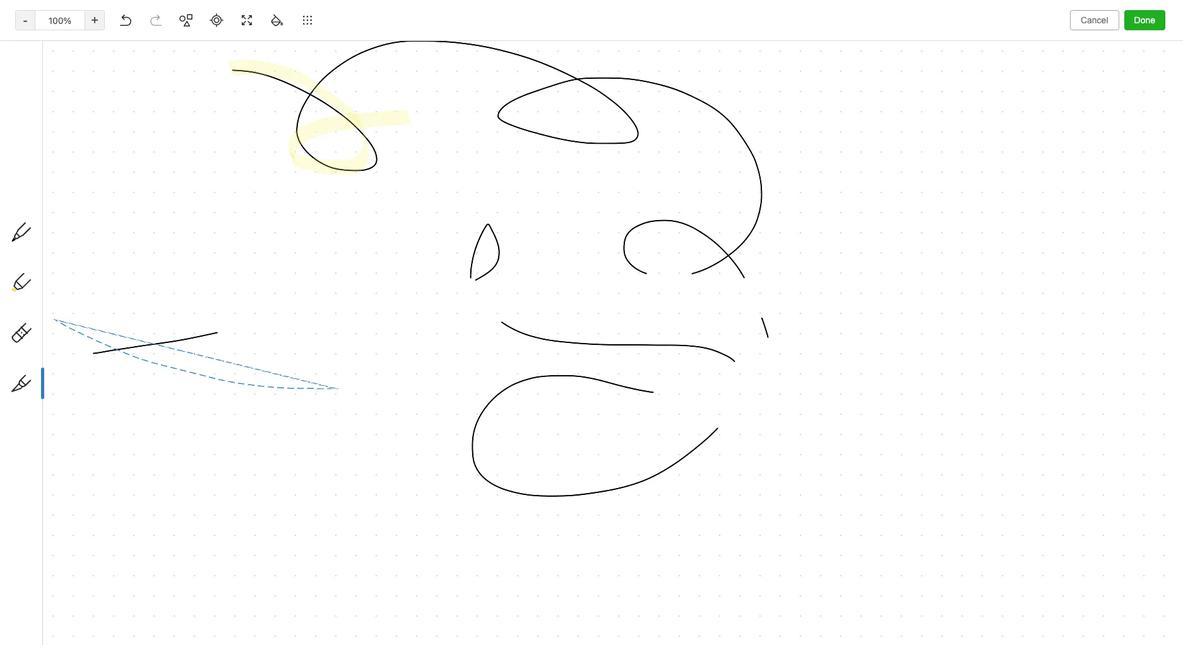 Task type: vqa. For each thing, say whether or not it's contained in the screenshot.
upgrade to save changes
no



Task type: locate. For each thing, give the bounding box(es) containing it.
0 horizontal spatial the
[[226, 276, 239, 286]]

future
[[268, 414, 293, 425]]

0 vertical spatial notes
[[174, 64, 197, 75]]

tend
[[168, 276, 186, 286]]

professor/speaker:
[[168, 351, 245, 362]]

interpretive,
[[234, 262, 283, 273]]

Search text field
[[16, 37, 135, 59]]

now right just
[[185, 212, 200, 222]]

you inside note window element
[[1083, 35, 1097, 45]]

0 vertical spatial a few minutes ago
[[168, 290, 233, 300]]

note window element
[[0, 0, 1183, 646]]

0 vertical spatial now
[[185, 212, 200, 222]]

course: bio
[[226, 338, 273, 349]]

trash
[[28, 260, 50, 271]]

notes up tasks
[[28, 144, 52, 155]]

10/25/23
[[317, 338, 353, 349]]

only you
[[1063, 35, 1097, 45]]

1 vertical spatial minutes
[[189, 366, 217, 375]]

now
[[185, 212, 200, 222], [182, 414, 199, 425]]

same
[[241, 276, 263, 286]]

notebook inside button
[[465, 35, 503, 45]]

0 vertical spatial you
[[1083, 35, 1097, 45]]

2 vertical spatial minutes
[[175, 430, 203, 439]]

first notebook up insert image
[[446, 35, 503, 45]]

font color image
[[777, 61, 808, 78]]

soon
[[215, 414, 235, 425]]

font size image
[[742, 61, 773, 78]]

0 vertical spatial the
[[226, 276, 239, 286]]

notebooks
[[28, 192, 73, 203]]

heading level image
[[612, 61, 677, 78]]

0 horizontal spatial notes
[[174, 64, 197, 75]]

or
[[286, 262, 294, 273]]

1 vertical spatial notes
[[202, 325, 225, 336]]

now left soon
[[182, 414, 199, 425]]

alignment image
[[989, 61, 1021, 78]]

do
[[168, 414, 179, 425], [201, 414, 212, 425]]

1 vertical spatial now
[[182, 414, 199, 425]]

now inside do now do soon for the future 9 minutes ago
[[182, 414, 199, 425]]

a
[[168, 290, 172, 300], [168, 366, 172, 375]]

a for most analytical, interpretive, or persuasive essays tend to follow the same basic pattern. this struc ture should help you formulate effective outlines for most ...
[[168, 290, 172, 300]]

first notebook up 5 notes
[[182, 38, 269, 52]]

0 horizontal spatial first
[[182, 38, 208, 52]]

lecture notes
[[168, 325, 225, 336]]

few down professor/speaker:
[[174, 366, 187, 375]]

1 horizontal spatial you
[[1083, 35, 1097, 45]]

ago down follow
[[220, 290, 233, 300]]

0 horizontal spatial first notebook
[[182, 38, 269, 52]]

1 horizontal spatial do
[[201, 414, 212, 425]]

minutes
[[189, 290, 217, 300], [189, 366, 217, 375], [175, 430, 203, 439]]

1 few from the top
[[174, 290, 187, 300]]

now for just
[[185, 212, 200, 222]]

first inside note list element
[[182, 38, 208, 52]]

formulate
[[253, 289, 292, 300]]

notes down 10/25/23
[[321, 351, 345, 362]]

a few minutes ago up ...
[[168, 290, 233, 300]]

tree containing home
[[0, 99, 152, 576]]

minutes right 9
[[175, 430, 203, 439]]

ago down soon
[[205, 430, 219, 439]]

first up insert image
[[446, 35, 463, 45]]

notes for 5 notes
[[174, 64, 197, 75]]

1 vertical spatial notes
[[321, 351, 345, 362]]

first up 5 notes
[[182, 38, 208, 52]]

do up 9
[[168, 414, 179, 425]]

expand note image
[[401, 33, 416, 48]]

follow
[[199, 276, 223, 286]]

tasks button
[[0, 160, 151, 180]]

a few minutes ago for most analytical, interpretive, or persuasive essays tend to follow the same basic pattern. this struc ture should help you formulate effective outlines for most ...
[[168, 290, 233, 300]]

the right for
[[253, 414, 266, 425]]

1 horizontal spatial notes
[[202, 325, 225, 336]]

few
[[174, 290, 187, 300], [174, 366, 187, 375]]

few for biochemistry: course: bio 103 date: 10/25/23 professor/speaker: dr. zot questions notes summary
[[174, 366, 187, 375]]

few down "tend"
[[174, 290, 187, 300]]

...
[[204, 302, 212, 313]]

shared
[[28, 233, 57, 243]]

tree
[[0, 99, 152, 576]]

me
[[78, 233, 91, 243]]

0 vertical spatial a
[[168, 290, 172, 300]]

0 horizontal spatial notebook
[[211, 38, 269, 52]]

saved
[[1151, 628, 1173, 638]]

ago inside do now do soon for the future 9 minutes ago
[[205, 430, 219, 439]]

tags button
[[0, 208, 151, 228]]

you
[[1083, 35, 1097, 45], [236, 289, 251, 300]]

None search field
[[16, 37, 135, 59]]

tasks
[[28, 164, 51, 175]]

1 horizontal spatial notes
[[321, 351, 345, 362]]

add tag image
[[421, 626, 436, 641]]

1 vertical spatial ago
[[220, 366, 233, 375]]

Note Editor text field
[[0, 0, 1183, 646]]

notebook inside note list element
[[211, 38, 269, 52]]

a few minutes ago
[[168, 290, 233, 300], [168, 366, 233, 375]]

a up for
[[168, 290, 172, 300]]

minutes down professor/speaker:
[[189, 366, 217, 375]]

a for biochemistry: course: bio 103 date: 10/25/23 professor/speaker: dr. zot questions notes summary
[[168, 366, 172, 375]]

you right only
[[1083, 35, 1097, 45]]

most
[[182, 302, 202, 313]]

zot
[[261, 351, 275, 362]]

new
[[28, 72, 46, 83]]

0 horizontal spatial you
[[236, 289, 251, 300]]

ture
[[168, 276, 369, 300]]

share
[[1117, 35, 1142, 45]]

1 horizontal spatial notebook
[[465, 35, 503, 45]]

2 a from the top
[[168, 366, 172, 375]]

ago down professor/speaker:
[[220, 366, 233, 375]]

the
[[226, 276, 239, 286], [253, 414, 266, 425]]

to
[[189, 276, 197, 286]]

add a reminder image
[[400, 626, 415, 641]]

2 few from the top
[[174, 366, 187, 375]]

do left soon
[[201, 414, 212, 425]]

2 a few minutes ago from the top
[[168, 366, 233, 375]]

the up help
[[226, 276, 239, 286]]

shared with me
[[28, 233, 91, 243]]

1 vertical spatial a few minutes ago
[[168, 366, 233, 375]]

minutes inside do now do soon for the future 9 minutes ago
[[175, 430, 203, 439]]

essay outline most analytical, interpretive, or persuasive essays tend to follow the same basic pattern. this struc ture should help you formulate effective outlines for most ...
[[168, 249, 370, 313]]

0 vertical spatial minutes
[[189, 290, 217, 300]]

ago
[[220, 290, 233, 300], [220, 366, 233, 375], [205, 430, 219, 439]]

0 vertical spatial ago
[[220, 290, 233, 300]]

1 a from the top
[[168, 290, 172, 300]]

2 vertical spatial ago
[[205, 430, 219, 439]]

for
[[168, 302, 179, 313]]

analytical,
[[191, 262, 232, 273]]

most
[[168, 262, 188, 273]]

notes
[[28, 144, 52, 155], [321, 351, 345, 362]]

first notebook
[[446, 35, 503, 45], [182, 38, 269, 52]]

few for most analytical, interpretive, or persuasive essays tend to follow the same basic pattern. this struc ture should help you formulate effective outlines for most ...
[[174, 290, 187, 300]]

a few minutes ago down professor/speaker:
[[168, 366, 233, 375]]

you down same
[[236, 289, 251, 300]]

first
[[446, 35, 463, 45], [182, 38, 208, 52]]

notes
[[174, 64, 197, 75], [202, 325, 225, 336]]

0 vertical spatial few
[[174, 290, 187, 300]]

1 a few minutes ago from the top
[[168, 290, 233, 300]]

untitled
[[168, 173, 201, 184]]

1 vertical spatial the
[[253, 414, 266, 425]]

0 horizontal spatial do
[[168, 414, 179, 425]]

1 vertical spatial few
[[174, 366, 187, 375]]

shortcuts
[[28, 124, 68, 135]]

notes right 5
[[174, 64, 197, 75]]

a down biochemistry:
[[168, 366, 172, 375]]

notes up biochemistry:
[[202, 325, 225, 336]]

minutes up ...
[[189, 290, 217, 300]]

notebook
[[465, 35, 503, 45], [211, 38, 269, 52]]

1 horizontal spatial first notebook
[[446, 35, 503, 45]]

1 vertical spatial you
[[236, 289, 251, 300]]

share button
[[1107, 30, 1153, 51]]

dr.
[[247, 351, 259, 362]]

outline
[[194, 249, 223, 260]]

1 vertical spatial a
[[168, 366, 172, 375]]

1 horizontal spatial the
[[253, 414, 266, 425]]

first inside button
[[446, 35, 463, 45]]

questions
[[278, 351, 319, 362]]

pattern.
[[290, 276, 322, 286]]

1 horizontal spatial first
[[446, 35, 463, 45]]

0 horizontal spatial notes
[[28, 144, 52, 155]]



Task type: describe. For each thing, give the bounding box(es) containing it.
date:
[[293, 338, 314, 349]]

minutes for biochemistry: course: bio 103 date: 10/25/23 professor/speaker: dr. zot questions notes summary
[[189, 366, 217, 375]]

font family image
[[680, 61, 739, 78]]

1 do from the left
[[168, 414, 179, 425]]

just
[[168, 212, 183, 222]]

trash link
[[0, 256, 151, 276]]

home
[[28, 104, 52, 115]]

help
[[216, 289, 234, 300]]

notes inside biochemistry: course: bio 103 date: 10/25/23 professor/speaker: dr. zot questions notes summary
[[321, 351, 345, 362]]

first notebook inside note list element
[[182, 38, 269, 52]]

all
[[1104, 628, 1114, 638]]

effective
[[295, 289, 330, 300]]

you inside essay outline most analytical, interpretive, or persuasive essays tend to follow the same basic pattern. this struc ture should help you formulate effective outlines for most ...
[[236, 289, 251, 300]]

biochemistry:
[[168, 338, 224, 349]]

lecture
[[168, 325, 200, 336]]

tags
[[28, 212, 48, 223]]

shortcuts button
[[0, 119, 151, 140]]

5
[[167, 64, 172, 75]]

note list element
[[152, 25, 392, 646]]

highlight image
[[869, 61, 899, 78]]

5 notes
[[167, 64, 197, 75]]

2 do from the left
[[201, 414, 212, 425]]

essays
[[343, 262, 370, 273]]

do now do soon for the future 9 minutes ago
[[168, 414, 293, 439]]

insert image
[[400, 61, 457, 78]]

notes link
[[0, 140, 151, 160]]

the inside essay outline most analytical, interpretive, or persuasive essays tend to follow the same basic pattern. this struc ture should help you formulate effective outlines for most ...
[[226, 276, 239, 286]]

first notebook button
[[431, 32, 507, 49]]

upgrade button
[[8, 588, 144, 613]]

persuasive
[[296, 262, 340, 273]]

new button
[[8, 66, 144, 89]]

with
[[59, 233, 76, 243]]

notebooks link
[[0, 188, 151, 208]]

ago for most analytical, interpretive, or persuasive essays tend to follow the same basic pattern. this struc ture should help you formulate effective outlines for most ...
[[220, 290, 233, 300]]

changes
[[1116, 628, 1148, 638]]

home link
[[0, 99, 152, 119]]

103
[[275, 338, 290, 349]]

should
[[187, 289, 214, 300]]

only
[[1063, 35, 1081, 45]]

shared with me link
[[0, 228, 151, 248]]

just now
[[168, 212, 200, 222]]

summary
[[168, 365, 207, 375]]

the inside do now do soon for the future 9 minutes ago
[[253, 414, 266, 425]]

all changes saved
[[1104, 628, 1173, 638]]

upgrade
[[65, 595, 103, 606]]

minutes for most analytical, interpretive, or persuasive essays tend to follow the same basic pattern. this struc ture should help you formulate effective outlines for most ...
[[189, 290, 217, 300]]

first notebook inside button
[[446, 35, 503, 45]]

notes for lecture notes
[[202, 325, 225, 336]]

now for do
[[182, 414, 199, 425]]

essay
[[168, 249, 192, 260]]

for
[[237, 414, 250, 425]]

this
[[324, 276, 341, 286]]

settings image
[[129, 10, 144, 25]]

a few minutes ago for biochemistry: course: bio 103 date: 10/25/23 professor/speaker: dr. zot questions notes summary
[[168, 366, 233, 375]]

ago for biochemistry: course: bio 103 date: 10/25/23 professor/speaker: dr. zot questions notes summary
[[220, 366, 233, 375]]

biochemistry: course: bio 103 date: 10/25/23 professor/speaker: dr. zot questions notes summary
[[168, 338, 353, 375]]

9
[[168, 430, 173, 439]]

outlines
[[333, 289, 365, 300]]

more image
[[1128, 61, 1167, 78]]

struc
[[344, 276, 369, 286]]

0 vertical spatial notes
[[28, 144, 52, 155]]

basic
[[266, 276, 287, 286]]



